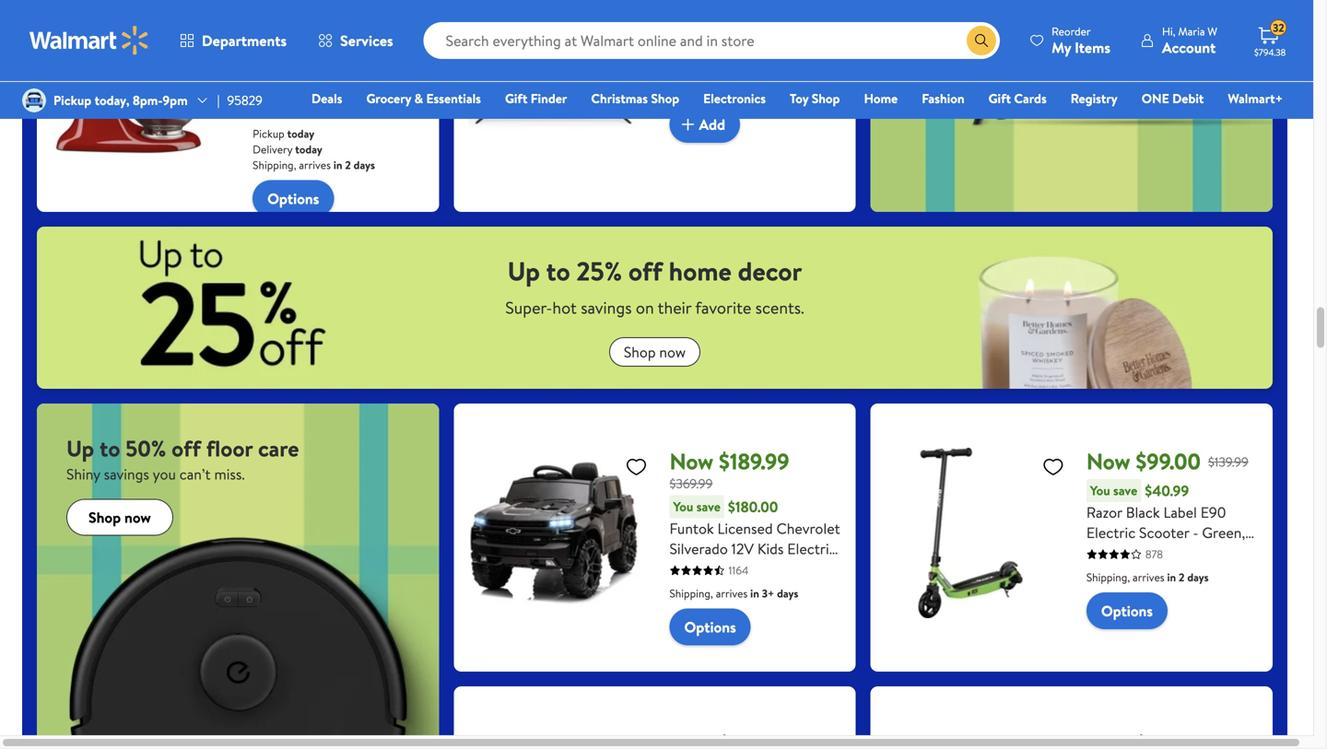 Task type: describe. For each thing, give the bounding box(es) containing it.
can't
[[180, 464, 211, 485]]

gift cards
[[989, 89, 1047, 107]]

departments
[[202, 30, 287, 51]]

toy inside now $189.99 $369.99 you save $180.00 funtok licensed chevrolet silverado 12v kids electric powered ride on toy car with remote control & music player, black
[[781, 559, 802, 580]]

2 inside pickup today delivery today shipping, arrives in 2 days
[[345, 157, 351, 173]]

(2160p)
[[695, 36, 743, 56]]

8+
[[1174, 543, 1192, 563]]

up to 25% off home decor super-hot savings on their favorite scents.
[[506, 253, 805, 320]]

options for now $99.00
[[1102, 601, 1154, 622]]

$189.99
[[719, 446, 790, 477]]

|
[[217, 91, 220, 109]]

save inside now $189.99 $369.99 you save $180.00 funtok licensed chevrolet silverado 12v kids electric powered ride on toy car with remote control & music player, black
[[697, 498, 721, 516]]

0 horizontal spatial options
[[268, 189, 319, 209]]

options link for now $99.00
[[1087, 593, 1168, 630]]

arrives down '878'
[[1133, 570, 1165, 586]]

you save $140.99 kitchenaid deluxe 4.5 quart tilt-head stand mixer, ksm97
[[253, 37, 394, 120]]

and
[[1195, 543, 1218, 563]]

christmas shop
[[591, 89, 680, 107]]

arrives down the 1164
[[716, 586, 748, 602]]

control
[[755, 580, 804, 600]]

days right 10 on the bottom right of page
[[1188, 570, 1209, 586]]

4.5
[[375, 59, 394, 79]]

scooter
[[1140, 523, 1190, 543]]

car
[[806, 559, 829, 580]]

decor
[[738, 253, 803, 289]]

options link for now $189.99
[[670, 609, 751, 646]]

kids inside now $189.99 $369.99 you save $180.00 funtok licensed chevrolet silverado 12v kids electric powered ride on toy car with remote control & music player, black
[[758, 539, 784, 559]]

now for 25%
[[660, 342, 686, 362]]

1289
[[312, 103, 334, 119]]

| 95829
[[217, 91, 263, 109]]

grocery & essentials link
[[358, 89, 490, 108]]

licensed
[[718, 519, 773, 539]]

95829
[[227, 91, 263, 109]]

silverado
[[670, 539, 728, 559]]

$369.99
[[670, 475, 713, 493]]

shop down up to 25% off home decor super-hot savings on their favorite scents.
[[624, 342, 656, 362]]

8pm-
[[133, 91, 163, 109]]

arrives inside '382 shipping, arrives in 2 days'
[[716, 83, 748, 99]]

50"
[[715, 16, 736, 36]]

in inside pickup today delivery today shipping, arrives in 2 days
[[334, 157, 343, 173]]

kitchenaid
[[253, 59, 323, 79]]

12v
[[732, 539, 754, 559]]

0 vertical spatial &
[[415, 89, 423, 107]]

878
[[1146, 547, 1164, 563]]

Search search field
[[424, 22, 1001, 59]]

grocery
[[367, 89, 411, 107]]

382 shipping, arrives in 2 days
[[670, 60, 792, 99]]

one
[[1142, 89, 1170, 107]]

walmart+
[[1229, 89, 1284, 107]]

gift finder
[[505, 89, 567, 107]]

powered
[[670, 559, 726, 580]]

walmart image
[[30, 26, 149, 55]]

0 vertical spatial toy
[[790, 89, 809, 107]]

save for $40.99
[[1114, 482, 1138, 500]]

reorder
[[1052, 24, 1091, 39]]

add to favorites list, razor black label e90 electric scooter - green, for kids ages 8+ and up to 120 lbs, up to 10 mph image
[[1043, 456, 1065, 479]]

items
[[1075, 37, 1111, 58]]

toy shop link
[[782, 89, 849, 108]]

christmas
[[591, 89, 648, 107]]

hd
[[670, 36, 692, 56]]

philips
[[670, 16, 711, 36]]

registry link
[[1063, 89, 1127, 108]]

finder
[[531, 89, 567, 107]]

tv
[[700, 56, 717, 77]]

home
[[669, 253, 732, 289]]

32
[[1274, 20, 1285, 36]]

shop now for 50%
[[89, 508, 151, 528]]

to left 10 on the bottom right of page
[[1156, 563, 1170, 584]]

debit
[[1173, 89, 1205, 107]]

save for $140.99
[[280, 38, 304, 56]]

$180.00
[[728, 497, 779, 517]]

off for home
[[629, 253, 663, 289]]

Walmart Site-Wide search field
[[424, 22, 1001, 59]]

gift finder link
[[497, 89, 576, 108]]

with
[[670, 580, 697, 600]]

their
[[658, 297, 692, 320]]

remote
[[701, 580, 751, 600]]

one debit link
[[1134, 89, 1213, 108]]

head
[[320, 79, 353, 99]]

tilt-
[[294, 79, 320, 99]]

on inside up to 25% off home decor super-hot savings on their favorite scents.
[[636, 297, 654, 320]]

0 horizontal spatial options link
[[253, 180, 334, 217]]

options for now $189.99
[[685, 617, 736, 638]]

for
[[1087, 543, 1106, 563]]

black inside now $189.99 $369.99 you save $180.00 funtok licensed chevrolet silverado 12v kids electric powered ride on toy car with remote control & music player, black
[[757, 600, 791, 620]]

mixer,
[[253, 99, 292, 120]]

chevrolet
[[777, 519, 841, 539]]

add
[[699, 114, 726, 135]]

pickup for pickup today delivery today shipping, arrives in 2 days
[[253, 126, 285, 142]]

ride
[[729, 559, 758, 580]]

favorite
[[696, 297, 752, 320]]

miss.
[[214, 464, 245, 485]]

shipping, down powered
[[670, 586, 714, 602]]

registry
[[1071, 89, 1118, 107]]

ksm97
[[295, 99, 340, 120]]

deals
[[312, 89, 343, 107]]

in inside '382 shipping, arrives in 2 days'
[[751, 83, 760, 99]]

home link
[[856, 89, 907, 108]]

shop left home
[[812, 89, 840, 107]]

shop now for 25%
[[624, 342, 686, 362]]

days inside pickup today delivery today shipping, arrives in 2 days
[[354, 157, 375, 173]]

quart
[[253, 79, 291, 99]]

shop now button for 50%
[[66, 499, 173, 536]]

(new)
[[670, 77, 709, 97]]

services
[[340, 30, 393, 51]]

gift cards link
[[981, 89, 1056, 108]]

days right 3+
[[777, 586, 799, 602]]

25%
[[577, 253, 623, 289]]

pickup today, 8pm-9pm
[[53, 91, 188, 109]]

departments button
[[164, 18, 303, 63]]

today,
[[95, 91, 130, 109]]



Task type: locate. For each thing, give the bounding box(es) containing it.
maria
[[1179, 24, 1206, 39]]

electric inside you save $40.99 razor black label e90 electric scooter - green, for kids ages 8+ and up to 120 lbs, up to 10 mph
[[1087, 523, 1136, 543]]

0 vertical spatial up
[[508, 253, 540, 289]]

you
[[257, 38, 277, 56], [1091, 482, 1111, 500], [674, 498, 694, 516]]

up inside up to 25% off home decor super-hot savings on their favorite scents.
[[508, 253, 540, 289]]

up down '878'
[[1137, 563, 1153, 584]]

$794.38
[[1255, 46, 1287, 59]]

save up funtok
[[697, 498, 721, 516]]

up for up to 25% off home decor
[[508, 253, 540, 289]]

hi,
[[1163, 24, 1176, 39]]

pickup inside pickup today delivery today shipping, arrives in 2 days
[[253, 126, 285, 142]]

save inside "you save $140.99 kitchenaid deluxe 4.5 quart tilt-head stand mixer, ksm97"
[[280, 38, 304, 56]]

off right 50%
[[172, 433, 201, 464]]

on up 3+
[[762, 559, 778, 580]]

1 horizontal spatial up
[[508, 253, 540, 289]]

christmas shop link
[[583, 89, 688, 108]]

shipping, inside '382 shipping, arrives in 2 days'
[[670, 83, 714, 99]]

1 vertical spatial shop now
[[89, 508, 151, 528]]

& right grocery
[[415, 89, 423, 107]]

green,
[[1203, 523, 1246, 543]]

save up kitchenaid
[[280, 38, 304, 56]]

you
[[153, 464, 176, 485]]

add to cart image
[[677, 114, 699, 136]]

1 horizontal spatial kids
[[1110, 543, 1136, 563]]

electric inside now $189.99 $369.99 you save $180.00 funtok licensed chevrolet silverado 12v kids electric powered ride on toy car with remote control & music player, black
[[788, 539, 837, 559]]

razor
[[1087, 503, 1123, 523]]

&
[[415, 89, 423, 107], [808, 580, 818, 600]]

up left 50%
[[66, 433, 94, 464]]

today right delivery
[[295, 142, 323, 157]]

& right control in the bottom right of the page
[[808, 580, 818, 600]]

0 vertical spatial off
[[629, 253, 663, 289]]

you up kitchenaid
[[257, 38, 277, 56]]

now down 50%
[[124, 508, 151, 528]]

0 horizontal spatial electric
[[788, 539, 837, 559]]

0 horizontal spatial savings
[[104, 464, 149, 485]]

class
[[740, 16, 773, 36]]

1 horizontal spatial off
[[629, 253, 663, 289]]

2 left mph
[[1179, 570, 1185, 586]]

to inside up to 25% off home decor super-hot savings on their favorite scents.
[[546, 253, 571, 289]]

delivery
[[253, 142, 293, 157]]

1 vertical spatial on
[[762, 559, 778, 580]]

gift for gift cards
[[989, 89, 1012, 107]]

shipping, down for
[[1087, 570, 1131, 586]]

pickup down mixer,
[[253, 126, 285, 142]]

1 horizontal spatial gift
[[989, 89, 1012, 107]]

in down the ksm97
[[334, 157, 343, 173]]

options down the lbs,
[[1102, 601, 1154, 622]]

2 horizontal spatial 2
[[1179, 570, 1185, 586]]

funtok
[[670, 519, 714, 539]]

 image
[[22, 89, 46, 112]]

shop inside "link"
[[651, 89, 680, 107]]

options link down the lbs,
[[1087, 593, 1168, 630]]

1 horizontal spatial you
[[674, 498, 694, 516]]

save
[[280, 38, 304, 56], [1114, 482, 1138, 500], [697, 498, 721, 516]]

0 horizontal spatial now
[[670, 446, 714, 477]]

hot
[[553, 297, 577, 320]]

2 down the '(50pul6533/f7)'
[[762, 83, 768, 99]]

2 inside '382 shipping, arrives in 2 days'
[[762, 83, 768, 99]]

you save $40.99 razor black label e90 electric scooter - green, for kids ages 8+ and up to 120 lbs, up to 10 mph
[[1087, 481, 1255, 584]]

(50pul6533/f7)
[[721, 56, 827, 77]]

now for 50%
[[124, 508, 151, 528]]

1 horizontal spatial savings
[[581, 297, 632, 320]]

1 horizontal spatial save
[[697, 498, 721, 516]]

$40.99
[[1146, 481, 1190, 501]]

off inside up to 25% off home decor super-hot savings on their favorite scents.
[[629, 253, 663, 289]]

shop
[[651, 89, 680, 107], [812, 89, 840, 107], [624, 342, 656, 362], [89, 508, 121, 528]]

shop now button down shiny
[[66, 499, 173, 536]]

savings left you
[[104, 464, 149, 485]]

up right 'and'
[[1222, 543, 1237, 563]]

shipping, arrives in 3+ days
[[670, 586, 799, 602]]

0 horizontal spatial up
[[66, 433, 94, 464]]

1164
[[729, 563, 749, 579]]

scents.
[[756, 297, 805, 320]]

1 horizontal spatial electric
[[1087, 523, 1136, 543]]

now
[[660, 342, 686, 362], [124, 508, 151, 528]]

0 vertical spatial shop now
[[624, 342, 686, 362]]

kids inside you save $40.99 razor black label e90 electric scooter - green, for kids ages 8+ and up to 120 lbs, up to 10 mph
[[1110, 543, 1136, 563]]

account
[[1163, 37, 1216, 58]]

1 horizontal spatial black
[[1127, 503, 1161, 523]]

0 horizontal spatial now
[[124, 508, 151, 528]]

1 vertical spatial 2
[[345, 157, 351, 173]]

you for kitchenaid
[[257, 38, 277, 56]]

up inside up to 50% off floor care shiny savings you can't miss.
[[66, 433, 94, 464]]

philips 50" class 4k ultra hd (2160p) roku smart led tv (50pul6533/f7) (new)
[[670, 16, 828, 97]]

up up super-
[[508, 253, 540, 289]]

gift left finder
[[505, 89, 528, 107]]

e90
[[1201, 503, 1227, 523]]

2 down deals link
[[345, 157, 351, 173]]

add button
[[670, 106, 741, 143]]

electric up the lbs,
[[1087, 523, 1136, 543]]

to right 'and'
[[1241, 543, 1255, 563]]

walmart+ link
[[1220, 89, 1292, 108]]

now up razor
[[1087, 446, 1131, 477]]

days down the '(50pul6533/f7)'
[[771, 83, 792, 99]]

4k
[[776, 16, 793, 36]]

ultra
[[796, 16, 828, 36]]

black right player, on the bottom right
[[757, 600, 791, 620]]

gift for gift finder
[[505, 89, 528, 107]]

save up razor
[[1114, 482, 1138, 500]]

pickup left "today,"
[[53, 91, 92, 109]]

0 vertical spatial pickup
[[53, 91, 92, 109]]

1 vertical spatial shop now button
[[66, 499, 173, 536]]

ages
[[1139, 543, 1171, 563]]

1 horizontal spatial pickup
[[253, 126, 285, 142]]

options link
[[253, 180, 334, 217], [1087, 593, 1168, 630], [670, 609, 751, 646]]

toy down the '(50pul6533/f7)'
[[790, 89, 809, 107]]

1 now from the left
[[670, 446, 714, 477]]

you inside you save $40.99 razor black label e90 electric scooter - green, for kids ages 8+ and up to 120 lbs, up to 10 mph
[[1091, 482, 1111, 500]]

shop now down shiny
[[89, 508, 151, 528]]

you inside now $189.99 $369.99 you save $180.00 funtok licensed chevrolet silverado 12v kids electric powered ride on toy car with remote control & music player, black
[[674, 498, 694, 516]]

to up hot
[[546, 253, 571, 289]]

0 vertical spatial savings
[[581, 297, 632, 320]]

toy left car
[[781, 559, 802, 580]]

now down the their
[[660, 342, 686, 362]]

now right the add to favorites list, funtok licensed chevrolet silverado 12v kids electric powered ride on toy car with remote control & music player, black icon
[[670, 446, 714, 477]]

off right 25%
[[629, 253, 663, 289]]

shipping, down mixer,
[[253, 157, 296, 173]]

0 horizontal spatial kids
[[758, 539, 784, 559]]

9pm
[[163, 91, 188, 109]]

in down the '(50pul6533/f7)'
[[751, 83, 760, 99]]

2 gift from the left
[[989, 89, 1012, 107]]

0 vertical spatial on
[[636, 297, 654, 320]]

shop up add to cart "icon"
[[651, 89, 680, 107]]

0 horizontal spatial &
[[415, 89, 423, 107]]

1 horizontal spatial options link
[[670, 609, 751, 646]]

1 horizontal spatial &
[[808, 580, 818, 600]]

1 vertical spatial black
[[757, 600, 791, 620]]

1 horizontal spatial shop now button
[[609, 338, 701, 367]]

essentials
[[426, 89, 481, 107]]

my
[[1052, 37, 1072, 58]]

1 vertical spatial now
[[124, 508, 151, 528]]

2 horizontal spatial save
[[1114, 482, 1138, 500]]

to inside up to 50% off floor care shiny savings you can't miss.
[[100, 433, 120, 464]]

1 horizontal spatial now
[[660, 342, 686, 362]]

now inside now $189.99 $369.99 you save $180.00 funtok licensed chevrolet silverado 12v kids electric powered ride on toy car with remote control & music player, black
[[670, 446, 714, 477]]

black down $40.99
[[1127, 503, 1161, 523]]

save inside you save $40.99 razor black label e90 electric scooter - green, for kids ages 8+ and up to 120 lbs, up to 10 mph
[[1114, 482, 1138, 500]]

arrives inside pickup today delivery today shipping, arrives in 2 days
[[299, 157, 331, 173]]

2 horizontal spatial options link
[[1087, 593, 1168, 630]]

options down the remote
[[685, 617, 736, 638]]

0 horizontal spatial up
[[1137, 563, 1153, 584]]

0 horizontal spatial 2
[[345, 157, 351, 173]]

off for floor
[[172, 433, 201, 464]]

0 horizontal spatial off
[[172, 433, 201, 464]]

shop down shiny
[[89, 508, 121, 528]]

50%
[[126, 433, 166, 464]]

options link down pickup today delivery today shipping, arrives in 2 days
[[253, 180, 334, 217]]

1 horizontal spatial up
[[1222, 543, 1237, 563]]

shipping, inside pickup today delivery today shipping, arrives in 2 days
[[253, 157, 296, 173]]

days down grocery
[[354, 157, 375, 173]]

1 vertical spatial pickup
[[253, 126, 285, 142]]

2 horizontal spatial options
[[1102, 601, 1154, 622]]

shop now down the their
[[624, 342, 686, 362]]

0 horizontal spatial gift
[[505, 89, 528, 107]]

shop now button down the their
[[609, 338, 701, 367]]

2
[[762, 83, 768, 99], [345, 157, 351, 173], [1179, 570, 1185, 586]]

search icon image
[[975, 33, 990, 48]]

0 horizontal spatial you
[[257, 38, 277, 56]]

1 horizontal spatial options
[[685, 617, 736, 638]]

label
[[1164, 503, 1198, 523]]

mph
[[1191, 563, 1219, 584]]

shop now button
[[609, 338, 701, 367], [66, 499, 173, 536]]

1 horizontal spatial on
[[762, 559, 778, 580]]

1 horizontal spatial 2
[[762, 83, 768, 99]]

you for razor
[[1091, 482, 1111, 500]]

2 vertical spatial 2
[[1179, 570, 1185, 586]]

electric
[[1087, 523, 1136, 543], [788, 539, 837, 559]]

off inside up to 50% off floor care shiny savings you can't miss.
[[172, 433, 201, 464]]

you up razor
[[1091, 482, 1111, 500]]

shipping, down led
[[670, 83, 714, 99]]

options link down the remote
[[670, 609, 751, 646]]

shop now
[[624, 342, 686, 362], [89, 508, 151, 528]]

1 horizontal spatial now
[[1087, 446, 1131, 477]]

2 horizontal spatial you
[[1091, 482, 1111, 500]]

toy shop
[[790, 89, 840, 107]]

1 vertical spatial up
[[66, 433, 94, 464]]

gift left cards
[[989, 89, 1012, 107]]

$140.99
[[311, 37, 361, 57]]

0 vertical spatial shop now button
[[609, 338, 701, 367]]

led
[[670, 56, 697, 77]]

0 vertical spatial now
[[660, 342, 686, 362]]

1 vertical spatial toy
[[781, 559, 802, 580]]

0 horizontal spatial black
[[757, 600, 791, 620]]

stand
[[357, 79, 393, 99]]

shop now button for 25%
[[609, 338, 701, 367]]

now
[[670, 446, 714, 477], [1087, 446, 1131, 477]]

0 horizontal spatial on
[[636, 297, 654, 320]]

& inside now $189.99 $369.99 you save $180.00 funtok licensed chevrolet silverado 12v kids electric powered ride on toy car with remote control & music player, black
[[808, 580, 818, 600]]

pickup
[[53, 91, 92, 109], [253, 126, 285, 142]]

today down the ksm97
[[287, 126, 315, 142]]

2 now from the left
[[1087, 446, 1131, 477]]

arrives down 382
[[716, 83, 748, 99]]

you inside "you save $140.99 kitchenaid deluxe 4.5 quart tilt-head stand mixer, ksm97"
[[257, 38, 277, 56]]

arrives
[[716, 83, 748, 99], [299, 157, 331, 173], [1133, 570, 1165, 586], [716, 586, 748, 602]]

home
[[864, 89, 898, 107]]

fashion link
[[914, 89, 973, 108]]

on inside now $189.99 $369.99 you save $180.00 funtok licensed chevrolet silverado 12v kids electric powered ride on toy car with remote control & music player, black
[[762, 559, 778, 580]]

0 horizontal spatial save
[[280, 38, 304, 56]]

to left 50%
[[100, 433, 120, 464]]

0 horizontal spatial shop now button
[[66, 499, 173, 536]]

savings inside up to 25% off home decor super-hot savings on their favorite scents.
[[581, 297, 632, 320]]

1 gift from the left
[[505, 89, 528, 107]]

add to favorites list, funtok licensed chevrolet silverado 12v kids electric powered ride on toy car with remote control & music player, black image
[[626, 456, 648, 479]]

smart
[[782, 36, 821, 56]]

0 horizontal spatial shop now
[[89, 508, 151, 528]]

arrives right delivery
[[299, 157, 331, 173]]

kids right for
[[1110, 543, 1136, 563]]

now for $99.00
[[1087, 446, 1131, 477]]

on left the their
[[636, 297, 654, 320]]

gift
[[505, 89, 528, 107], [989, 89, 1012, 107]]

fashion
[[922, 89, 965, 107]]

black inside you save $40.99 razor black label e90 electric scooter - green, for kids ages 8+ and up to 120 lbs, up to 10 mph
[[1127, 503, 1161, 523]]

0 vertical spatial 2
[[762, 83, 768, 99]]

lbs,
[[1112, 563, 1133, 584]]

savings down 25%
[[581, 297, 632, 320]]

days inside '382 shipping, arrives in 2 days'
[[771, 83, 792, 99]]

10
[[1173, 563, 1187, 584]]

pickup for pickup today, 8pm-9pm
[[53, 91, 92, 109]]

kids right 12v
[[758, 539, 784, 559]]

1 horizontal spatial shop now
[[624, 342, 686, 362]]

grocery & essentials
[[367, 89, 481, 107]]

-
[[1194, 523, 1199, 543]]

today
[[287, 126, 315, 142], [295, 142, 323, 157]]

pickup today delivery today shipping, arrives in 2 days
[[253, 126, 375, 173]]

you up funtok
[[674, 498, 694, 516]]

roku
[[746, 36, 779, 56]]

0 vertical spatial black
[[1127, 503, 1161, 523]]

in down 8+
[[1168, 570, 1177, 586]]

savings
[[581, 297, 632, 320], [104, 464, 149, 485]]

cards
[[1015, 89, 1047, 107]]

in left 3+
[[751, 586, 760, 602]]

1 vertical spatial off
[[172, 433, 201, 464]]

120
[[1087, 563, 1109, 584]]

1 vertical spatial savings
[[104, 464, 149, 485]]

on
[[636, 297, 654, 320], [762, 559, 778, 580]]

0 horizontal spatial pickup
[[53, 91, 92, 109]]

options
[[268, 189, 319, 209], [1102, 601, 1154, 622], [685, 617, 736, 638]]

now for $189.99
[[670, 446, 714, 477]]

savings inside up to 50% off floor care shiny savings you can't miss.
[[104, 464, 149, 485]]

382
[[729, 60, 747, 76]]

1 vertical spatial &
[[808, 580, 818, 600]]

up
[[508, 253, 540, 289], [66, 433, 94, 464]]

options down pickup today delivery today shipping, arrives in 2 days
[[268, 189, 319, 209]]

up for up to 50% off floor care
[[66, 433, 94, 464]]

electric up control in the bottom right of the page
[[788, 539, 837, 559]]

services button
[[303, 18, 409, 63]]

music
[[670, 600, 707, 620]]

electronics
[[704, 89, 766, 107]]



Task type: vqa. For each thing, say whether or not it's contained in the screenshot.
Tara
no



